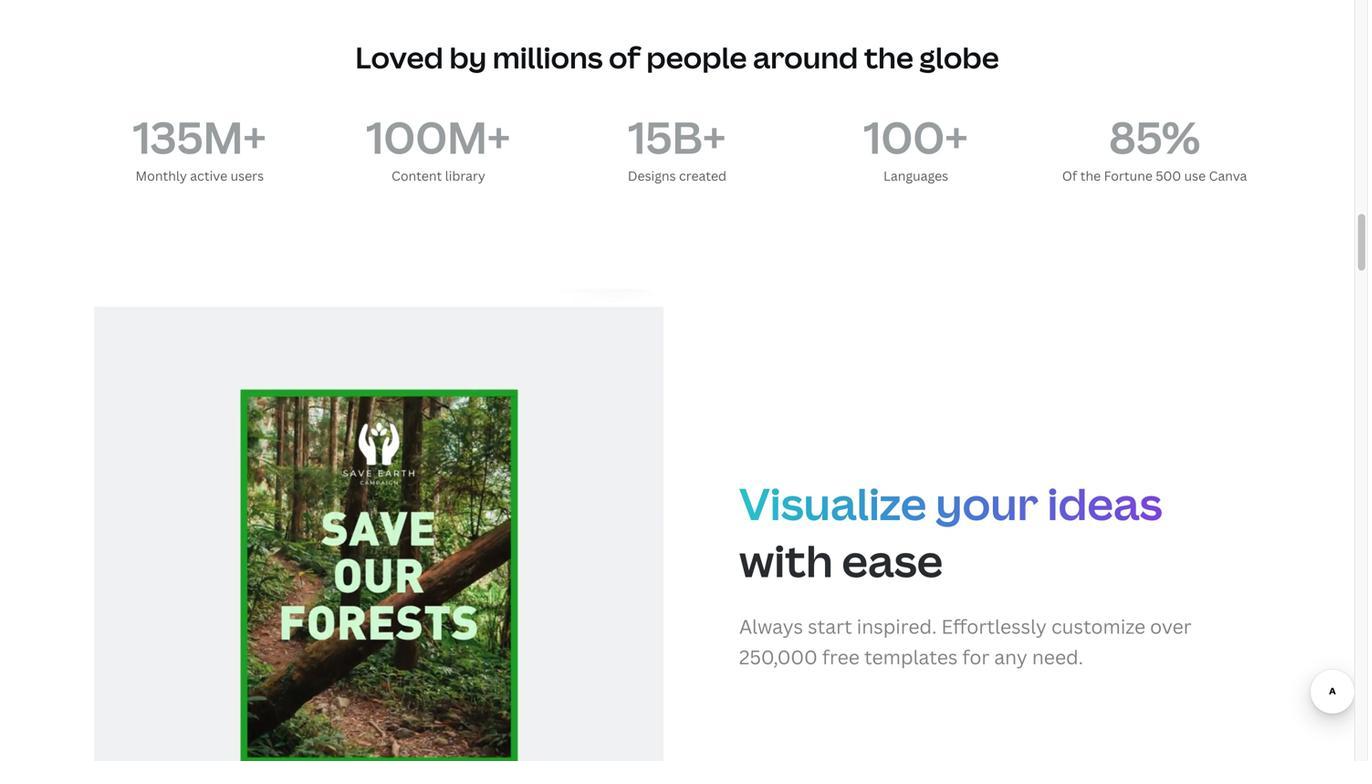 Task type: describe. For each thing, give the bounding box(es) containing it.
15b+
[[629, 107, 726, 167]]

any
[[994, 644, 1028, 670]]

people
[[647, 38, 747, 77]]

15b+ designs created
[[628, 107, 727, 184]]

by
[[449, 38, 487, 77]]

inspired.
[[857, 613, 937, 639]]

ease
[[842, 530, 943, 590]]

customize
[[1051, 613, 1146, 639]]

around
[[753, 38, 858, 77]]

0 horizontal spatial the
[[864, 38, 914, 77]]

always
[[739, 613, 803, 639]]

over
[[1150, 613, 1192, 639]]

with
[[739, 530, 833, 590]]

languages
[[884, 167, 948, 184]]

85%
[[1109, 107, 1200, 167]]

start
[[808, 613, 852, 639]]

canva
[[1209, 167, 1247, 184]]

globe
[[920, 38, 999, 77]]

of
[[1062, 167, 1077, 184]]

effortlessly
[[942, 613, 1047, 639]]

for
[[962, 644, 990, 670]]

fortune
[[1104, 167, 1153, 184]]

created
[[679, 167, 727, 184]]

85% of the fortune 500 use canva
[[1062, 107, 1247, 184]]

your
[[936, 473, 1039, 533]]

loved by millions of people around the globe
[[355, 38, 999, 77]]

ideas
[[1047, 473, 1163, 533]]



Task type: locate. For each thing, give the bounding box(es) containing it.
250,000
[[739, 644, 818, 670]]

the inside 85% of the fortune 500 use canva
[[1080, 167, 1101, 184]]

1 vertical spatial the
[[1080, 167, 1101, 184]]

500
[[1156, 167, 1181, 184]]

100m+
[[366, 107, 511, 167]]

135m+
[[133, 107, 266, 167]]

templates
[[864, 644, 958, 670]]

always start inspired. effortlessly customize over 250,000 free templates for any need.
[[739, 613, 1192, 670]]

0 vertical spatial the
[[864, 38, 914, 77]]

active
[[190, 167, 227, 184]]

need.
[[1032, 644, 1083, 670]]

free
[[822, 644, 860, 670]]

millions of
[[493, 38, 641, 77]]

use
[[1184, 167, 1206, 184]]

1 horizontal spatial the
[[1080, 167, 1101, 184]]

visualize your ideas with ease
[[739, 473, 1163, 590]]

the left globe
[[864, 38, 914, 77]]

users
[[231, 167, 264, 184]]

designs
[[628, 167, 676, 184]]

the right of
[[1080, 167, 1101, 184]]

100+ languages
[[864, 107, 968, 184]]

visualize
[[739, 473, 927, 533]]

loved
[[355, 38, 443, 77]]

content
[[392, 167, 442, 184]]

100m+ content library
[[366, 107, 511, 184]]

library
[[445, 167, 485, 184]]

100+
[[864, 107, 968, 167]]

monthly
[[136, 167, 187, 184]]

the
[[864, 38, 914, 77], [1080, 167, 1101, 184]]

135m+ monthly active users
[[133, 107, 266, 184]]



Task type: vqa. For each thing, say whether or not it's contained in the screenshot.


